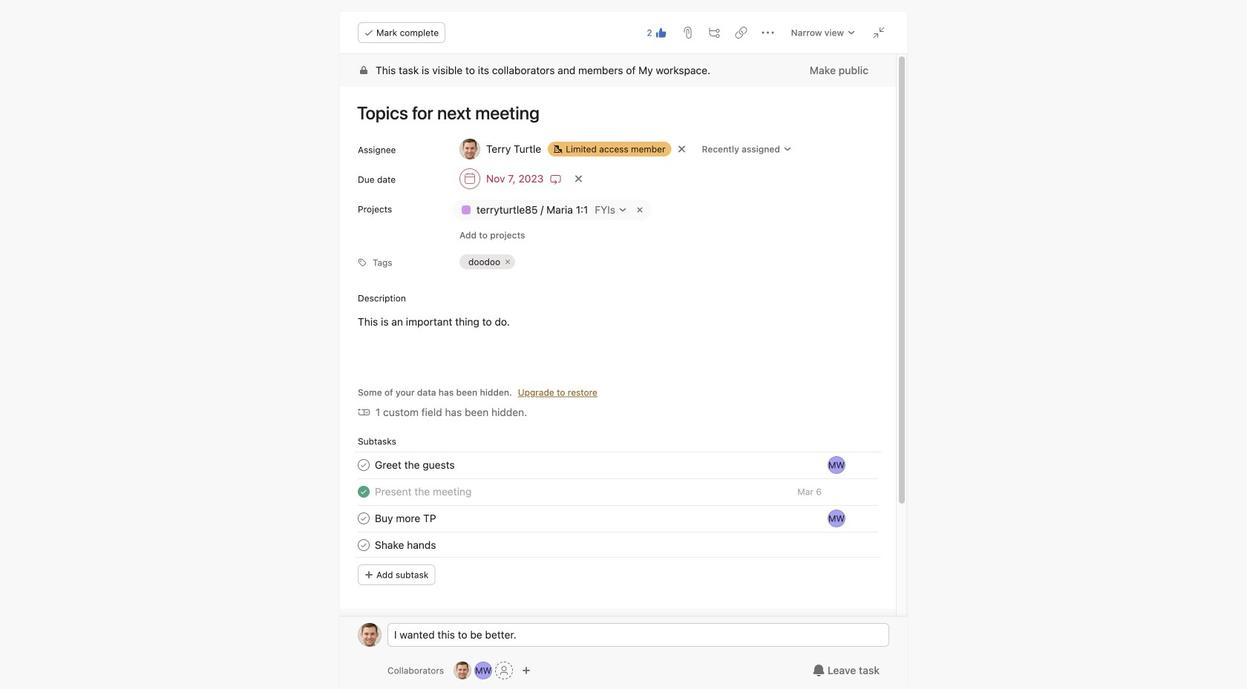 Task type: vqa. For each thing, say whether or not it's contained in the screenshot.
the top Mark complete icon
yes



Task type: describe. For each thing, give the bounding box(es) containing it.
mark complete image
[[355, 457, 373, 475]]

0 vertical spatial task name text field
[[348, 96, 878, 130]]

2 list item from the top
[[340, 479, 896, 506]]

attachments: add a file to this task, topics for next meeting image
[[682, 27, 694, 39]]

task name text field for 2nd "list item" from the top
[[375, 484, 472, 501]]

1 horizontal spatial add or remove collaborators image
[[522, 667, 531, 676]]

add subtask image
[[709, 27, 721, 39]]

Mark complete checkbox
[[355, 457, 373, 475]]

4 list item from the top
[[340, 532, 896, 559]]

task name text field inside "list item"
[[375, 457, 455, 474]]

3 list item from the top
[[340, 506, 896, 532]]

toggle assignee popover image for first "list item"
[[828, 457, 846, 475]]

1 list item from the top
[[340, 452, 896, 479]]

mark complete image for 4th "list item" from the top of the topics for next meeting dialog task name text box
[[355, 537, 373, 555]]

task name text field for third "list item" from the top
[[375, 511, 436, 527]]

mark complete checkbox for task name text box corresponding to third "list item" from the top
[[355, 510, 373, 528]]

clear due date image
[[574, 174, 583, 183]]

toggle assignee popover image for third "list item" from the top
[[828, 510, 846, 528]]



Task type: locate. For each thing, give the bounding box(es) containing it.
1 mark complete image from the top
[[355, 510, 373, 528]]

1 vertical spatial remove image
[[504, 258, 512, 267]]

2 task name text field from the top
[[375, 511, 436, 527]]

0 vertical spatial toggle assignee popover image
[[828, 457, 846, 475]]

main content
[[340, 54, 896, 690]]

2 toggle assignee popover image from the top
[[828, 510, 846, 528]]

0 horizontal spatial remove image
[[504, 258, 512, 267]]

collapse task pane image
[[873, 27, 885, 39]]

1 vertical spatial task name text field
[[375, 511, 436, 527]]

1 vertical spatial task name text field
[[375, 457, 455, 474]]

Completed checkbox
[[355, 483, 373, 501]]

Task Name text field
[[375, 484, 472, 501], [375, 511, 436, 527], [375, 538, 436, 554]]

remove image
[[634, 204, 646, 216], [504, 258, 512, 267]]

list item
[[340, 452, 896, 479], [340, 479, 896, 506], [340, 506, 896, 532], [340, 532, 896, 559]]

0 horizontal spatial add or remove collaborators image
[[475, 662, 492, 680]]

1 vertical spatial mark complete checkbox
[[355, 537, 373, 555]]

remove assignee image
[[678, 145, 686, 154]]

2 mark complete image from the top
[[355, 537, 373, 555]]

1 task name text field from the top
[[375, 484, 472, 501]]

completed image
[[355, 483, 373, 501]]

2 mark complete checkbox from the top
[[355, 537, 373, 555]]

0 vertical spatial remove image
[[634, 204, 646, 216]]

Task Name text field
[[348, 96, 878, 130], [375, 457, 455, 474]]

task name text field for 4th "list item" from the top of the topics for next meeting dialog
[[375, 538, 436, 554]]

0 vertical spatial mark complete image
[[355, 510, 373, 528]]

open user profile image
[[358, 624, 382, 647]]

mark complete image for task name text box corresponding to third "list item" from the top
[[355, 510, 373, 528]]

3 task name text field from the top
[[375, 538, 436, 554]]

topics for next meeting dialog
[[340, 12, 907, 690]]

1 mark complete checkbox from the top
[[355, 510, 373, 528]]

mark complete checkbox for 4th "list item" from the top of the topics for next meeting dialog task name text box
[[355, 537, 373, 555]]

Mark complete checkbox
[[355, 510, 373, 528], [355, 537, 373, 555]]

add or remove collaborators image
[[475, 662, 492, 680], [522, 667, 531, 676]]

1 vertical spatial toggle assignee popover image
[[828, 510, 846, 528]]

more actions for this task image
[[762, 27, 774, 39]]

1 vertical spatial mark complete image
[[355, 537, 373, 555]]

mark complete image
[[355, 510, 373, 528], [355, 537, 373, 555]]

2 likes. you liked this task image
[[655, 27, 667, 39]]

1 toggle assignee popover image from the top
[[828, 457, 846, 475]]

1 horizontal spatial remove image
[[634, 204, 646, 216]]

0 vertical spatial task name text field
[[375, 484, 472, 501]]

toggle assignee popover image
[[828, 457, 846, 475], [828, 510, 846, 528]]

main content inside topics for next meeting dialog
[[340, 54, 896, 690]]

0 vertical spatial mark complete checkbox
[[355, 510, 373, 528]]

copy task link image
[[736, 27, 747, 39]]

2 vertical spatial task name text field
[[375, 538, 436, 554]]

add or remove collaborators image
[[454, 662, 472, 680]]



